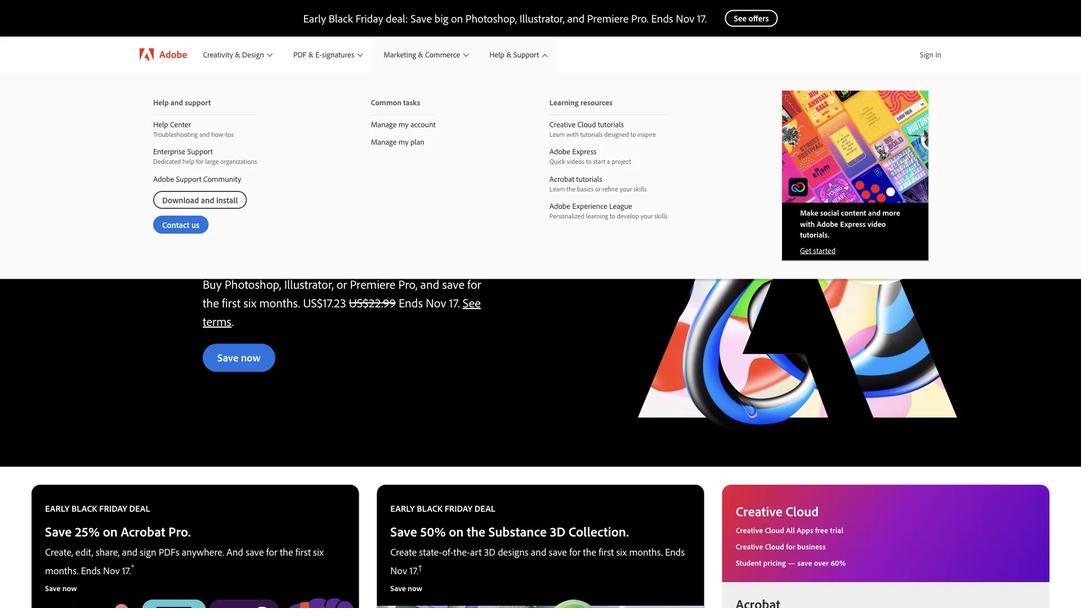 Task type: describe. For each thing, give the bounding box(es) containing it.
business
[[797, 541, 826, 551]]

black for 25%
[[71, 503, 97, 514]]

content
[[841, 208, 866, 218]]

and inside make social content and more with adobe express video tutorials.
[[868, 208, 881, 218]]

resources
[[581, 97, 613, 107]]

pdf & e-signatures
[[293, 49, 354, 59]]

anywhere.
[[182, 546, 224, 558]]

1 horizontal spatial .
[[332, 294, 334, 310]]

the up art
[[467, 523, 485, 540]]

make social content and more with adobe express video tutorials.
[[800, 208, 900, 240]]

the-
[[453, 546, 470, 558]]

more
[[882, 208, 900, 218]]

help and support
[[153, 97, 211, 107]]

sign in
[[920, 49, 941, 59]]

your for adobe experience league
[[641, 212, 653, 220]]

save 50% on the substance 3d collection.
[[390, 523, 629, 540]]

now for save 25% on acrobat pro.
[[62, 583, 77, 593]]

big
[[435, 11, 448, 25]]

friday for deal:
[[356, 11, 383, 25]]

refine
[[602, 184, 618, 193]]

ends inside create state-of-the-art 3d designs and save for the first six months. ends nov 17.
[[665, 546, 685, 558]]

center
[[170, 119, 191, 129]]

sign
[[920, 49, 934, 59]]

creative cloud for business link
[[736, 541, 826, 551]]

adobe support community link
[[135, 170, 275, 187]]

2 us$ from the left
[[349, 294, 369, 310]]

main element
[[0, 37, 1081, 279]]

sign in button
[[915, 41, 946, 68]]

learn inside the acrobat tutorials learn the basics or refine your skills
[[550, 184, 565, 193]]

or inside the acrobat tutorials learn the basics or refine your skills
[[595, 184, 601, 193]]

cloud for creative cloud tutorials learn with tutorials designed to inspire
[[577, 119, 596, 129]]

pdf & e-signatures button
[[282, 37, 372, 72]]

creative cloud tutorials learn with tutorials designed to inspire
[[550, 119, 656, 138]]

save left big
[[411, 11, 432, 25]]

download and install
[[162, 195, 238, 205]]

illustrator, inside buy photoshop, illustrator, or premiere pro, and save for the first six months.
[[284, 276, 334, 292]]

nov inside create, edit, share, and sign pdfs anywhere. and save for the first six months. ends nov 17.
[[103, 564, 120, 577]]

my for plan
[[398, 137, 409, 147]]

edit,
[[76, 546, 93, 558]]

save 25% on acrobat pro.
[[45, 523, 191, 540]]

1 vertical spatial tutorials
[[580, 130, 603, 138]]

help for help & support
[[489, 49, 504, 59]]

deal for acrobat
[[129, 503, 150, 514]]

start
[[593, 157, 606, 166]]

contact
[[162, 219, 189, 230]]

cloud for creative cloud for business
[[765, 541, 784, 551]]

friday for acrobat
[[99, 503, 127, 514]]

express inside make social content and more with adobe express video tutorials.
[[840, 219, 866, 229]]

see terms link
[[203, 294, 481, 329]]

the inside create, edit, share, and sign pdfs anywhere. and save for the first six months. ends nov 17.
[[280, 546, 293, 558]]

create,
[[45, 546, 73, 558]]

marketing & commerce
[[384, 49, 460, 59]]

sign
[[140, 546, 156, 558]]

black for get
[[262, 203, 318, 235]]

basics
[[577, 184, 594, 193]]

of-
[[442, 546, 453, 558]]

premiere inside buy photoshop, illustrator, or premiere pro, and save for the first six months.
[[350, 276, 396, 292]]

photoshop, inside buy photoshop, illustrator, or premiere pro, and save for the first six months.
[[225, 276, 281, 292]]

manage my plan link
[[353, 133, 454, 151]]

help inside help center troubleshooting and how-tos
[[153, 119, 168, 129]]

2 horizontal spatial .
[[381, 294, 383, 310]]

cloud left 'all'
[[765, 525, 784, 535]]

save up create,
[[45, 523, 72, 540]]

see for see terms
[[463, 294, 481, 310]]

adobe experience league personalized learning to develop your skills
[[550, 201, 668, 220]]

student pricing — save over 60% link
[[736, 558, 846, 568]]

common
[[371, 97, 402, 107]]

creativity & design
[[203, 49, 264, 59]]

all
[[786, 525, 795, 535]]

off.
[[297, 234, 329, 265]]

and inside buy photoshop, illustrator, or premiere pro, and save for the first six months.
[[420, 276, 439, 292]]

state-
[[419, 546, 442, 558]]

deal.
[[393, 203, 444, 235]]

on right big
[[451, 11, 463, 25]]

get inside main element
[[800, 245, 811, 255]]

substance
[[488, 523, 547, 540]]

0 vertical spatial tutorials
[[598, 119, 624, 129]]

tutorials inside the acrobat tutorials learn the basics or refine your skills
[[576, 174, 602, 183]]

50%
[[420, 523, 446, 540]]

creative cloud all apps free trial link
[[736, 525, 843, 535]]

for inside enterprise support dedicated help for large organizations
[[196, 157, 204, 166]]

contact us
[[162, 219, 199, 230]]

1 vertical spatial 25%
[[75, 523, 100, 540]]

buy
[[203, 276, 222, 292]]

get inside the early black friday deal. get 25% off.
[[203, 234, 239, 265]]

marketing & commerce button
[[372, 37, 478, 72]]

commerce
[[425, 49, 460, 59]]

account
[[410, 119, 436, 129]]

videos
[[567, 157, 585, 166]]

learning
[[586, 212, 608, 220]]

designs
[[498, 546, 529, 558]]

adobe inside make social content and more with adobe express video tutorials.
[[817, 219, 838, 229]]

& for creativity
[[235, 49, 240, 59]]

pro,
[[398, 276, 418, 292]]

save now for save 25% on acrobat pro.
[[45, 583, 77, 593]]

over
[[814, 558, 829, 568]]

& for help
[[506, 49, 512, 59]]

download and install link
[[153, 191, 247, 209]]

make
[[800, 208, 818, 218]]

design
[[242, 49, 264, 59]]

adobe for adobe express quick videos to start a project
[[550, 146, 570, 156]]

for inside create, edit, share, and sign pdfs anywhere. and save for the first six months. ends nov 17.
[[266, 546, 277, 558]]

a
[[607, 157, 610, 166]]

plan
[[410, 137, 424, 147]]

0 horizontal spatial pro.
[[168, 523, 191, 540]]

regularly at us$22.99 element
[[349, 294, 396, 310]]

apps
[[797, 525, 813, 535]]

ends inside create, edit, share, and sign pdfs anywhere. and save for the first six months. ends nov 17.
[[81, 564, 101, 577]]

adobe support community
[[153, 174, 241, 183]]

community
[[203, 174, 241, 183]]

help & support
[[489, 49, 539, 59]]

learning resources heading
[[550, 90, 668, 115]]

and inside help center troubleshooting and how-tos
[[199, 130, 210, 138]]

and inside 'heading'
[[170, 97, 183, 107]]

learning
[[550, 97, 579, 107]]

pdfs
[[159, 546, 179, 558]]

black for 50%
[[417, 503, 443, 514]]

signatures
[[322, 49, 354, 59]]

friday for the
[[445, 503, 472, 514]]

to inside adobe experience league personalized learning to develop your skills
[[610, 212, 615, 220]]

now for save 50% on the substance 3d collection.
[[408, 583, 422, 593]]

us$17.23 element
[[303, 294, 346, 310]]

create state-of-the-art 3d designs and save for the first six months. ends nov 17.
[[390, 546, 685, 577]]

skills for acrobat tutorials
[[634, 184, 647, 193]]

acrobat tutorials learn the basics or refine your skills
[[550, 174, 647, 193]]

save down the create
[[390, 583, 406, 593]]

for inside create state-of-the-art 3d designs and save for the first six months. ends nov 17.
[[569, 546, 581, 558]]

early black friday deal. get 25% off. image
[[203, 154, 335, 190]]

†
[[418, 562, 422, 573]]

enterprise support dedicated help for large organizations
[[153, 146, 257, 166]]

and inside create state-of-the-art 3d designs and save for the first six months. ends nov 17.
[[531, 546, 546, 558]]

inspire
[[638, 130, 656, 138]]

share,
[[96, 546, 120, 558]]

create, edit, share, and sign pdfs anywhere. and save for the first six months. ends nov 17.
[[45, 546, 324, 577]]

acrobat inside the acrobat tutorials learn the basics or refine your skills
[[550, 174, 574, 183]]

collection.
[[569, 523, 629, 540]]

designed
[[604, 130, 629, 138]]

my for account
[[398, 119, 409, 129]]

0 vertical spatial premiere
[[587, 11, 629, 25]]

99
[[383, 294, 396, 310]]

to inside adobe express quick videos to start a project
[[586, 157, 592, 166]]

marketing
[[384, 49, 416, 59]]

the inside create state-of-the-art 3d designs and save for the first six months. ends nov 17.
[[583, 546, 596, 558]]

adobe link
[[135, 37, 192, 72]]

early for early black friday deal. get 25% off.
[[203, 203, 256, 235]]

pricing
[[763, 558, 786, 568]]

express inside adobe express quick videos to start a project
[[572, 146, 597, 156]]

pdf
[[293, 49, 307, 59]]

with inside creative cloud tutorials learn with tutorials designed to inspire
[[567, 130, 579, 138]]

enterprise
[[153, 146, 185, 156]]

early for save 50% on the substance 3d collection.
[[390, 503, 415, 514]]



Task type: locate. For each thing, give the bounding box(es) containing it.
1 vertical spatial friday
[[323, 203, 388, 235]]

support inside popup button
[[513, 49, 539, 59]]

0 horizontal spatial early
[[45, 503, 69, 514]]

creative cloud for business
[[736, 541, 826, 551]]

1 horizontal spatial see
[[734, 13, 747, 24]]

see offers link
[[725, 10, 778, 27]]

months. inside create, edit, share, and sign pdfs anywhere. and save for the first six months. ends nov 17.
[[45, 564, 79, 577]]

creativity
[[203, 49, 233, 59]]

your inside the acrobat tutorials learn the basics or refine your skills
[[620, 184, 632, 193]]

manage for manage my account
[[371, 119, 397, 129]]

photoshop, right 'buy'
[[225, 276, 281, 292]]

for inside buy photoshop, illustrator, or premiere pro, and save for the first six months.
[[467, 276, 481, 292]]

0 horizontal spatial illustrator,
[[284, 276, 334, 292]]

1 horizontal spatial premiere
[[587, 11, 629, 25]]

get up 'buy'
[[203, 234, 239, 265]]

1 vertical spatial early
[[203, 203, 256, 235]]

early for early black friday deal: save big on photoshop, illustrator, and premiere pro. ends nov 17.
[[303, 11, 326, 25]]

1 black from the left
[[71, 503, 97, 514]]

1 & from the left
[[235, 49, 240, 59]]

cloud down learning resources
[[577, 119, 596, 129]]

video
[[868, 219, 886, 229]]

3d inside create state-of-the-art 3d designs and save for the first six months. ends nov 17.
[[484, 546, 496, 558]]

illustrator, up 'us$17.23' element
[[284, 276, 334, 292]]

black down early black friday deal. get 25% off. image
[[262, 203, 318, 235]]

1 manage from the top
[[371, 119, 397, 129]]

save now down '†' in the bottom left of the page
[[390, 583, 422, 593]]

3d up create state-of-the-art 3d designs and save for the first six months. ends nov 17.
[[550, 523, 566, 540]]

0 vertical spatial early
[[303, 11, 326, 25]]

& right marketing
[[418, 49, 423, 59]]

with down "make"
[[800, 219, 815, 229]]

cloud inside creative cloud tutorials learn with tutorials designed to inspire
[[577, 119, 596, 129]]

& down early black friday deal: save big on photoshop, illustrator, and premiere pro. ends nov 17.
[[506, 49, 512, 59]]

2 vertical spatial tutorials
[[576, 174, 602, 183]]

save now link
[[203, 344, 275, 372]]

1 horizontal spatial pro.
[[631, 11, 649, 25]]

0 horizontal spatial black
[[71, 503, 97, 514]]

black
[[71, 503, 97, 514], [417, 503, 443, 514]]

early black friday deal for 25%
[[45, 503, 150, 514]]

0 horizontal spatial photoshop,
[[225, 276, 281, 292]]

4 & from the left
[[506, 49, 512, 59]]

adobe express quick videos to start a project
[[550, 146, 631, 166]]

league
[[609, 201, 632, 211]]

0 horizontal spatial skills
[[634, 184, 647, 193]]

3d
[[550, 523, 566, 540], [484, 546, 496, 558]]

project
[[612, 157, 631, 166]]

save inside buy photoshop, illustrator, or premiere pro, and save for the first six months.
[[442, 276, 465, 292]]

first for save 50% on the substance 3d collection.
[[599, 546, 614, 558]]

1 vertical spatial express
[[840, 219, 866, 229]]

adobe for adobe experience league personalized learning to develop your skills
[[550, 201, 570, 211]]

six for save 25% on acrobat pro.
[[313, 546, 324, 558]]

on for save 25% on acrobat pro.
[[103, 523, 118, 540]]

1 horizontal spatial 25%
[[245, 234, 291, 265]]

1 us$ from the left
[[303, 294, 323, 310]]

1 horizontal spatial deal
[[475, 503, 495, 514]]

2 horizontal spatial six
[[616, 546, 627, 558]]

see
[[734, 13, 747, 24], [463, 294, 481, 310]]

2 vertical spatial support
[[176, 174, 202, 183]]

3 & from the left
[[418, 49, 423, 59]]

your
[[620, 184, 632, 193], [641, 212, 653, 220]]

support down help
[[176, 174, 202, 183]]

early inside the early black friday deal. get 25% off.
[[203, 203, 256, 235]]

offers
[[749, 13, 769, 24]]

illustrator, up the "help & support" popup button
[[520, 11, 565, 25]]

on up share, at the bottom of page
[[103, 523, 118, 540]]

months. for save 50% on the substance 3d collection.
[[629, 546, 663, 558]]

adobe, inc. image
[[140, 48, 154, 61]]

save inside create, edit, share, and sign pdfs anywhere. and save for the first six months. ends nov 17.
[[246, 546, 264, 558]]

1 horizontal spatial acrobat
[[550, 174, 574, 183]]

23
[[334, 294, 346, 310]]

first for save 25% on acrobat pro.
[[295, 546, 311, 558]]

1 vertical spatial to
[[586, 157, 592, 166]]

1 vertical spatial premiere
[[350, 276, 396, 292]]

0 vertical spatial 3d
[[550, 523, 566, 540]]

0 horizontal spatial get
[[203, 234, 239, 265]]

& inside pdf & e-signatures popup button
[[308, 49, 314, 59]]

.
[[332, 294, 334, 310], [381, 294, 383, 310], [232, 313, 234, 329]]

express down content
[[840, 219, 866, 229]]

tutorials up basics
[[576, 174, 602, 183]]

17. inside create, edit, share, and sign pdfs anywhere. and save for the first six months. ends nov 17.
[[122, 564, 131, 577]]

1 horizontal spatial friday
[[445, 503, 472, 514]]

1 friday from the left
[[99, 503, 127, 514]]

0 horizontal spatial .
[[232, 313, 234, 329]]

1 horizontal spatial first
[[295, 546, 311, 558]]

see for see offers
[[734, 13, 747, 24]]

experience
[[572, 201, 607, 211]]

your right develop
[[641, 212, 653, 220]]

friday up the save 25% on acrobat pro.
[[99, 503, 127, 514]]

1 early from the left
[[45, 503, 69, 514]]

adobe for adobe
[[159, 48, 187, 61]]

social
[[820, 208, 839, 218]]

deal for the
[[475, 503, 495, 514]]

acrobat down quick in the right top of the page
[[550, 174, 574, 183]]

with up videos
[[567, 130, 579, 138]]

1 vertical spatial acrobat
[[121, 523, 165, 540]]

adobe up quick in the right top of the page
[[550, 146, 570, 156]]

25% up edit,
[[75, 523, 100, 540]]

2 early from the left
[[390, 503, 415, 514]]

2 learn from the top
[[550, 184, 565, 193]]

my left plan
[[398, 137, 409, 147]]

now
[[241, 351, 261, 364], [62, 583, 77, 593], [408, 583, 422, 593]]

manage for manage my plan
[[371, 137, 397, 147]]

*
[[131, 562, 134, 573]]

0 horizontal spatial now
[[62, 583, 77, 593]]

1 horizontal spatial black
[[417, 503, 443, 514]]

0 vertical spatial with
[[567, 130, 579, 138]]

dedicated
[[153, 157, 181, 166]]

1 horizontal spatial or
[[595, 184, 601, 193]]

& inside the "help & support" popup button
[[506, 49, 512, 59]]

1 horizontal spatial early
[[390, 503, 415, 514]]

black
[[329, 11, 353, 25], [262, 203, 318, 235]]

months. inside create state-of-the-art 3d designs and save for the first six months. ends nov 17.
[[629, 546, 663, 558]]

2 horizontal spatial now
[[408, 583, 422, 593]]

on for save 50% on the substance 3d collection.
[[449, 523, 464, 540]]

save right and
[[246, 546, 264, 558]]

install
[[216, 195, 238, 205]]

cloud up pricing
[[765, 541, 784, 551]]

2 vertical spatial help
[[153, 119, 168, 129]]

black up the save 25% on acrobat pro.
[[71, 503, 97, 514]]

0 horizontal spatial acrobat
[[121, 523, 165, 540]]

0 vertical spatial months.
[[259, 294, 300, 310]]

your right refine on the right of page
[[620, 184, 632, 193]]

early black friday deal
[[45, 503, 150, 514], [390, 503, 495, 514]]

0 vertical spatial manage
[[371, 119, 397, 129]]

save right 'designs'
[[549, 546, 567, 558]]

3d right art
[[484, 546, 496, 558]]

tutorials up designed
[[598, 119, 624, 129]]

1 horizontal spatial 3d
[[550, 523, 566, 540]]

17.
[[697, 11, 707, 25], [449, 294, 460, 310], [122, 564, 131, 577], [410, 564, 418, 577]]

early up the create
[[390, 503, 415, 514]]

0 horizontal spatial 25%
[[75, 523, 100, 540]]

0 vertical spatial express
[[572, 146, 597, 156]]

skills up develop
[[634, 184, 647, 193]]

save now down terms
[[217, 351, 261, 364]]

early black friday deal up 50% in the bottom of the page
[[390, 503, 495, 514]]

1 vertical spatial help
[[153, 97, 169, 107]]

us$ right 23
[[349, 294, 369, 310]]

manage down common
[[371, 119, 397, 129]]

0 vertical spatial or
[[595, 184, 601, 193]]

to down league
[[610, 212, 615, 220]]

illustrator,
[[520, 11, 565, 25], [284, 276, 334, 292]]

first inside create, edit, share, and sign pdfs anywhere. and save for the first six months. ends nov 17.
[[295, 546, 311, 558]]

adobe down dedicated
[[153, 174, 174, 183]]

deal up save 50% on the substance 3d collection. on the bottom of page
[[475, 503, 495, 514]]

1 horizontal spatial with
[[800, 219, 815, 229]]

0 horizontal spatial six
[[243, 294, 256, 310]]

skills inside the acrobat tutorials learn the basics or refine your skills
[[634, 184, 647, 193]]

& inside marketing & commerce dropdown button
[[418, 49, 423, 59]]

0 horizontal spatial express
[[572, 146, 597, 156]]

2 horizontal spatial months.
[[629, 546, 663, 558]]

1 horizontal spatial express
[[840, 219, 866, 229]]

creative cloud creative cloud all apps free trial
[[736, 503, 843, 535]]

1 horizontal spatial us$
[[349, 294, 369, 310]]

on up the-
[[449, 523, 464, 540]]

get started link
[[800, 245, 836, 255]]

1 vertical spatial or
[[337, 276, 347, 292]]

0 vertical spatial my
[[398, 119, 409, 129]]

25% left off.
[[245, 234, 291, 265]]

1 my from the top
[[398, 119, 409, 129]]

learn inside creative cloud tutorials learn with tutorials designed to inspire
[[550, 130, 565, 138]]

the down 'buy'
[[203, 294, 219, 310]]

early black friday deal for 50%
[[390, 503, 495, 514]]

started
[[813, 245, 836, 255]]

1 horizontal spatial get
[[800, 245, 811, 255]]

help and support heading
[[153, 90, 257, 115]]

1 horizontal spatial months.
[[259, 294, 300, 310]]

to left 'start'
[[586, 157, 592, 166]]

3d for art
[[484, 546, 496, 558]]

creative for creative cloud for business
[[736, 541, 763, 551]]

0 vertical spatial see
[[734, 13, 747, 24]]

& left design
[[235, 49, 240, 59]]

cloud for creative cloud creative cloud all apps free trial
[[786, 503, 819, 520]]

0 horizontal spatial early black friday deal
[[45, 503, 150, 514]]

0 horizontal spatial friday
[[99, 503, 127, 514]]

see inside see terms
[[463, 294, 481, 310]]

express up videos
[[572, 146, 597, 156]]

skills inside adobe experience league personalized learning to develop your skills
[[655, 212, 668, 220]]

2 vertical spatial months.
[[45, 564, 79, 577]]

0 horizontal spatial black
[[262, 203, 318, 235]]

1 horizontal spatial now
[[241, 351, 261, 364]]

0 vertical spatial 25%
[[245, 234, 291, 265]]

1 vertical spatial photoshop,
[[225, 276, 281, 292]]

2 deal from the left
[[475, 503, 495, 514]]

17. inside create state-of-the-art 3d designs and save for the first six months. ends nov 17.
[[410, 564, 418, 577]]

deal:
[[386, 11, 408, 25]]

help & support button
[[478, 37, 557, 72]]

help
[[489, 49, 504, 59], [153, 97, 169, 107], [153, 119, 168, 129]]

1 vertical spatial support
[[187, 146, 213, 156]]

0 horizontal spatial premiere
[[350, 276, 396, 292]]

or inside buy photoshop, illustrator, or premiere pro, and save for the first six months.
[[337, 276, 347, 292]]

0 vertical spatial skills
[[634, 184, 647, 193]]

save right the pro,
[[442, 276, 465, 292]]

2 black from the left
[[417, 503, 443, 514]]

help inside 'heading'
[[153, 97, 169, 107]]

help for help and support
[[153, 97, 169, 107]]

and inside create, edit, share, and sign pdfs anywhere. and save for the first six months. ends nov 17.
[[122, 546, 138, 558]]

common tasks heading
[[371, 90, 436, 115]]

six inside create state-of-the-art 3d designs and save for the first six months. ends nov 17.
[[616, 546, 627, 558]]

0 vertical spatial help
[[489, 49, 504, 59]]

tasks
[[403, 97, 420, 107]]

buy photoshop, illustrator, or premiere pro, and save for the first six months.
[[203, 276, 481, 310]]

organizations
[[220, 157, 257, 166]]

friday
[[99, 503, 127, 514], [445, 503, 472, 514]]

six
[[243, 294, 256, 310], [313, 546, 324, 558], [616, 546, 627, 558]]

adobe inside adobe experience league personalized learning to develop your skills
[[550, 201, 570, 211]]

25% inside the early black friday deal. get 25% off.
[[245, 234, 291, 265]]

2 friday from the left
[[445, 503, 472, 514]]

the down collection.
[[583, 546, 596, 558]]

& for pdf
[[308, 49, 314, 59]]

2 manage from the top
[[371, 137, 397, 147]]

skills for adobe experience league
[[655, 212, 668, 220]]

common tasks
[[371, 97, 420, 107]]

0 horizontal spatial early
[[203, 203, 256, 235]]

the right and
[[280, 546, 293, 558]]

0 horizontal spatial with
[[567, 130, 579, 138]]

free
[[815, 525, 828, 535]]

help inside popup button
[[489, 49, 504, 59]]

us$ left 23
[[303, 294, 323, 310]]

0 horizontal spatial 3d
[[484, 546, 496, 558]]

creative for creative cloud tutorials learn with tutorials designed to inspire
[[550, 119, 576, 129]]

learning resources
[[550, 97, 613, 107]]

1 horizontal spatial illustrator,
[[520, 11, 565, 25]]

with inside make social content and more with adobe express video tutorials.
[[800, 219, 815, 229]]

25%
[[245, 234, 291, 265], [75, 523, 100, 540]]

1 horizontal spatial photoshop,
[[466, 11, 517, 25]]

22
[[369, 294, 381, 310]]

1 vertical spatial manage
[[371, 137, 397, 147]]

save inside create state-of-the-art 3d designs and save for the first six months. ends nov 17.
[[549, 546, 567, 558]]

deal up the save 25% on acrobat pro.
[[129, 503, 150, 514]]

troubleshooting
[[153, 130, 198, 138]]

0 horizontal spatial or
[[337, 276, 347, 292]]

0 vertical spatial photoshop,
[[466, 11, 517, 25]]

to
[[631, 130, 636, 138], [586, 157, 592, 166], [610, 212, 615, 220]]

support for adobe support community
[[176, 174, 202, 183]]

& left e- at top left
[[308, 49, 314, 59]]

1 vertical spatial learn
[[550, 184, 565, 193]]

support up help
[[187, 146, 213, 156]]

0 vertical spatial pro.
[[631, 11, 649, 25]]

photoshop, up help & support at top left
[[466, 11, 517, 25]]

black up 50% in the bottom of the page
[[417, 503, 443, 514]]

or up 23
[[337, 276, 347, 292]]

adobe down social
[[817, 219, 838, 229]]

adobe up personalized
[[550, 201, 570, 211]]

help
[[182, 157, 195, 166]]

save down terms
[[217, 351, 238, 364]]

3d for substance
[[550, 523, 566, 540]]

support inside enterprise support dedicated help for large organizations
[[187, 146, 213, 156]]

0 vertical spatial illustrator,
[[520, 11, 565, 25]]

the inside buy photoshop, illustrator, or premiere pro, and save for the first six months.
[[203, 294, 219, 310]]

first inside buy photoshop, illustrator, or premiere pro, and save for the first six months.
[[222, 294, 241, 310]]

1 horizontal spatial save now
[[217, 351, 261, 364]]

0 horizontal spatial see
[[463, 294, 481, 310]]

0 horizontal spatial your
[[620, 184, 632, 193]]

and inside "link"
[[201, 195, 214, 205]]

to left inspire
[[631, 130, 636, 138]]

17
[[323, 294, 332, 310]]

1 horizontal spatial to
[[610, 212, 615, 220]]

the
[[567, 184, 576, 193], [203, 294, 219, 310], [467, 523, 485, 540], [280, 546, 293, 558], [583, 546, 596, 558]]

save up the create
[[390, 523, 417, 540]]

help center troubleshooting and how-tos
[[153, 119, 234, 138]]

early black friday deal: save big on photoshop, illustrator, and premiere pro. ends nov 17.
[[303, 11, 707, 25]]

1 vertical spatial see
[[463, 294, 481, 310]]

save now down create,
[[45, 583, 77, 593]]

to inside creative cloud tutorials learn with tutorials designed to inspire
[[631, 130, 636, 138]]

six inside create, edit, share, and sign pdfs anywhere. and save for the first six months. ends nov 17.
[[313, 546, 324, 558]]

creativity & design button
[[192, 37, 282, 72]]

get down tutorials.
[[800, 245, 811, 255]]

friday up 50% in the bottom of the page
[[445, 503, 472, 514]]

save down create,
[[45, 583, 61, 593]]

adobe for adobe support community
[[153, 174, 174, 183]]

0 vertical spatial learn
[[550, 130, 565, 138]]

deal
[[129, 503, 150, 514], [475, 503, 495, 514]]

1 vertical spatial months.
[[629, 546, 663, 558]]

skills
[[634, 184, 647, 193], [655, 212, 668, 220]]

first inside create state-of-the-art 3d designs and save for the first six months. ends nov 17.
[[599, 546, 614, 558]]

1 early black friday deal from the left
[[45, 503, 150, 514]]

friday for deal.
[[323, 203, 388, 235]]

2 my from the top
[[398, 137, 409, 147]]

early right "us"
[[203, 203, 256, 235]]

skills right develop
[[655, 212, 668, 220]]

early for save 25% on acrobat pro.
[[45, 503, 69, 514]]

0 horizontal spatial months.
[[45, 564, 79, 577]]

get started
[[800, 245, 836, 255]]

1 horizontal spatial early black friday deal
[[390, 503, 495, 514]]

early black friday deal up the save 25% on acrobat pro.
[[45, 503, 150, 514]]

support for enterprise support dedicated help for large organizations
[[187, 146, 213, 156]]

support down early black friday deal: save big on photoshop, illustrator, and premiere pro. ends nov 17.
[[513, 49, 539, 59]]

acrobat up sign at bottom
[[121, 523, 165, 540]]

2 early black friday deal from the left
[[390, 503, 495, 514]]

on
[[451, 11, 463, 25], [103, 523, 118, 540], [449, 523, 464, 540]]

the left basics
[[567, 184, 576, 193]]

learn up quick in the right top of the page
[[550, 130, 565, 138]]

manage down manage my account link
[[371, 137, 397, 147]]

large
[[205, 157, 219, 166]]

1 vertical spatial illustrator,
[[284, 276, 334, 292]]

adobe inside adobe express quick videos to start a project
[[550, 146, 570, 156]]

1 deal from the left
[[129, 503, 150, 514]]

early up create,
[[45, 503, 69, 514]]

2 horizontal spatial to
[[631, 130, 636, 138]]

early up e- at top left
[[303, 11, 326, 25]]

—
[[788, 558, 796, 568]]

1 horizontal spatial early
[[303, 11, 326, 25]]

ends
[[651, 11, 673, 25], [399, 294, 423, 310], [665, 546, 685, 558], [81, 564, 101, 577]]

black for save
[[329, 11, 353, 25]]

creative inside creative cloud tutorials learn with tutorials designed to inspire
[[550, 119, 576, 129]]

your inside adobe experience league personalized learning to develop your skills
[[641, 212, 653, 220]]

1 vertical spatial with
[[800, 219, 815, 229]]

adobe right the adobe, inc. icon at the left of the page
[[159, 48, 187, 61]]

& for marketing
[[418, 49, 423, 59]]

manage my account
[[371, 119, 436, 129]]

2 & from the left
[[308, 49, 314, 59]]

learn down quick in the right top of the page
[[550, 184, 565, 193]]

black up "signatures"
[[329, 11, 353, 25]]

0 vertical spatial to
[[631, 130, 636, 138]]

the inside the acrobat tutorials learn the basics or refine your skills
[[567, 184, 576, 193]]

six inside buy photoshop, illustrator, or premiere pro, and save for the first six months.
[[243, 294, 256, 310]]

pro.
[[631, 11, 649, 25], [168, 523, 191, 540]]

60%
[[831, 558, 846, 568]]

friday inside the early black friday deal. get 25% off.
[[323, 203, 388, 235]]

six for save 50% on the substance 3d collection.
[[616, 546, 627, 558]]

black inside the early black friday deal. get 25% off.
[[262, 203, 318, 235]]

1 learn from the top
[[550, 130, 565, 138]]

tutorials up adobe express quick videos to start a project
[[580, 130, 603, 138]]

cloud up apps
[[786, 503, 819, 520]]

or
[[595, 184, 601, 193], [337, 276, 347, 292]]

1 horizontal spatial six
[[313, 546, 324, 558]]

0 horizontal spatial us$
[[303, 294, 323, 310]]

save now for save 50% on the substance 3d collection.
[[390, 583, 422, 593]]

1 vertical spatial skills
[[655, 212, 668, 220]]

get
[[203, 234, 239, 265], [800, 245, 811, 255]]

in
[[935, 49, 941, 59]]

months. for save 25% on acrobat pro.
[[45, 564, 79, 577]]

save right the — in the bottom right of the page
[[797, 558, 812, 568]]

& inside creativity & design popup button
[[235, 49, 240, 59]]

1 horizontal spatial black
[[329, 11, 353, 25]]

1 vertical spatial black
[[262, 203, 318, 235]]

creative for creative cloud creative cloud all apps free trial
[[736, 503, 783, 520]]

us$ 17 . 23 us$ 22 . 99 ends nov 17.
[[303, 294, 463, 310]]

create
[[390, 546, 417, 558]]

months. inside buy photoshop, illustrator, or premiere pro, and save for the first six months.
[[259, 294, 300, 310]]

nov inside create state-of-the-art 3d designs and save for the first six months. ends nov 17.
[[390, 564, 407, 577]]

my up manage my plan link
[[398, 119, 409, 129]]

1 vertical spatial 3d
[[484, 546, 496, 558]]

your for acrobat tutorials
[[620, 184, 632, 193]]

0 horizontal spatial first
[[222, 294, 241, 310]]

manage my account link
[[353, 115, 454, 133]]

or left refine on the right of page
[[595, 184, 601, 193]]



Task type: vqa. For each thing, say whether or not it's contained in the screenshot.
One connected solution for 3D creation.
no



